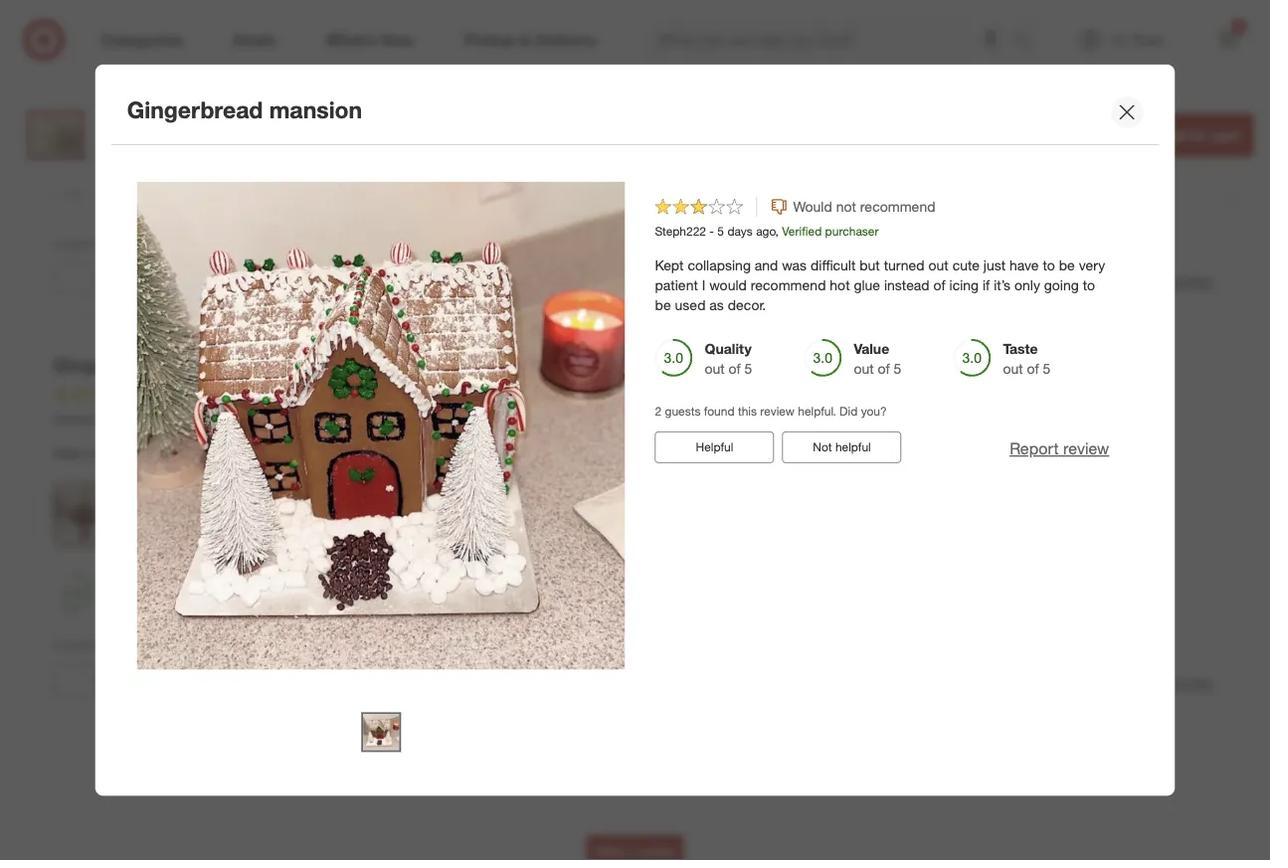 Task type: vqa. For each thing, say whether or not it's contained in the screenshot.
glue to the bottom
yes



Task type: locate. For each thing, give the bounding box(es) containing it.
2 guests found this review helpful. did you?
[[655, 404, 887, 419], [53, 638, 285, 653]]

would not recommend up the 5 days ago , verified purchaser on the top of page
[[191, 386, 333, 403]]

was down the steph222 - 5 days ago , verified purchaser
[[782, 257, 807, 274]]

kept collapsing and was difficult but turned out cute just have to be very patient i would recommend hot glue instead of icing if it's only going to be used as decor. inside gingerbread mansion dialog
[[655, 257, 1106, 314]]

1 vertical spatial report
[[1010, 439, 1059, 459]]

collapsing
[[688, 257, 751, 274], [85, 445, 149, 462]]

would
[[794, 198, 833, 215], [191, 386, 230, 403]]

kept
[[266, 128, 293, 146]]

you?
[[253, 236, 279, 251], [861, 404, 887, 419], [259, 638, 285, 653]]

when
[[873, 140, 904, 155]]

2 horizontal spatial quality out of 5
[[705, 340, 753, 378]]

turned for 5 days ago
[[884, 257, 925, 274]]

kit
[[393, 122, 414, 142]]

ago
[[146, 95, 166, 110], [756, 224, 776, 239], [154, 412, 173, 427]]

0 vertical spatial used
[[675, 297, 706, 314]]

decor.
[[728, 297, 766, 314], [1024, 445, 1062, 462]]

would not recommend
[[794, 198, 936, 215], [191, 386, 333, 403]]

1 vertical spatial 2
[[53, 638, 59, 653]]

when purchased online
[[873, 140, 1000, 155]]

2 horizontal spatial glue
[[854, 277, 881, 294]]

glue inside kept collapsing and was difficult but turned out cute just have to be very patient i would recommend hot glue instead of icing if it's only going to be used as decor.
[[854, 277, 881, 294]]

not up the steph222 - 5 days ago , verified purchaser
[[836, 198, 857, 215]]

not helpful button for gingerbread mansion
[[180, 666, 299, 698]]

review
[[152, 236, 186, 251], [1168, 271, 1214, 291], [761, 404, 795, 419], [1064, 439, 1110, 459], [158, 638, 192, 653], [1168, 673, 1214, 693], [638, 844, 675, 859]]

1 vertical spatial you?
[[861, 404, 887, 419]]

only for 5 days ago
[[1015, 277, 1041, 294]]

1 horizontal spatial very
[[1079, 257, 1106, 274]]

0 vertical spatial would
[[710, 277, 747, 294]]

taste for 5 days ago
[[1003, 340, 1038, 358]]

to inside button
[[1191, 125, 1206, 145]]

and
[[755, 257, 778, 274], [153, 445, 176, 462]]

0 horizontal spatial kept
[[53, 445, 82, 462]]

0 horizontal spatial but
[[230, 128, 251, 146]]

very
[[1079, 257, 1106, 274], [477, 445, 503, 462]]

this inside gingerbread mansion dialog
[[738, 404, 757, 419]]

0 horizontal spatial and
[[153, 445, 176, 462]]

0 horizontal spatial turned
[[282, 445, 323, 462]]

quality out of 5 inside gingerbread mansion dialog
[[705, 340, 753, 378]]

report review for garbage
[[1114, 271, 1214, 291]]

0 vertical spatial kept collapsing and was difficult but turned out cute just have to be very patient i would recommend hot glue instead of icing if it's only going to be used as decor.
[[655, 257, 1106, 314]]

2 vertical spatial taste out of 5
[[401, 574, 449, 611]]

would up the steph222 - 5 days ago , verified purchaser
[[794, 198, 833, 215]]

1 horizontal spatial it
[[254, 128, 262, 146]]

as for ,
[[1006, 445, 1020, 462]]

purchaser inside gingerbread mansion dialog
[[825, 224, 879, 239]]

just
[[984, 257, 1006, 274], [381, 445, 404, 462]]

tried
[[114, 128, 144, 146]]

1 vertical spatial not
[[234, 386, 254, 403]]

0 vertical spatial helpful.
[[190, 236, 228, 251]]

zoomed image element
[[137, 161, 625, 764]]

patient inside kept collapsing and was difficult but turned out cute just have to be very patient i would recommend hot glue instead of icing if it's only going to be used as decor.
[[655, 277, 698, 294]]

and down the 5 days ago , verified purchaser on the top of page
[[153, 445, 176, 462]]

0 vertical spatial report review
[[1114, 271, 1214, 291]]

gingerbread mansion up the 5 days ago , verified purchaser on the top of page
[[53, 353, 247, 376]]

helpful
[[233, 272, 269, 287], [836, 440, 871, 455], [233, 674, 269, 689]]

purchaser
[[825, 224, 879, 239], [223, 412, 277, 427]]

1 vertical spatial decor.
[[1024, 445, 1062, 462]]

- inside gingerbread mansion dialog
[[710, 224, 714, 239]]

0 vertical spatial i
[[702, 277, 706, 294]]

glue for 5 days ago
[[854, 277, 881, 294]]

would not recommend inside gingerbread mansion dialog
[[794, 198, 936, 215]]

not for 5 days ago
[[836, 198, 857, 215]]

collapsing inside kept collapsing and was difficult but turned out cute just have to be very patient i would recommend hot glue instead of icing if it's only going to be used as decor.
[[688, 257, 751, 274]]

mansion
[[269, 96, 362, 124], [170, 353, 247, 376]]

days for 4 days ago
[[117, 95, 142, 110]]

collapsing up the "guest review image 1 of 1, zoom in" at left
[[85, 445, 149, 462]]

report review button for garbage
[[1114, 270, 1214, 292]]

1 vertical spatial taste
[[1003, 340, 1038, 358]]

quality out of 5 for 5 days ago
[[705, 340, 753, 378]]

gingerbread mansion
[[127, 96, 362, 124], [53, 353, 247, 376]]

cute
[[953, 257, 980, 274], [350, 445, 378, 462]]

of
[[126, 192, 139, 209], [276, 192, 288, 209], [425, 192, 437, 209], [934, 277, 946, 294], [729, 360, 741, 378], [878, 360, 890, 378], [1027, 360, 1040, 378], [786, 445, 798, 462], [126, 594, 139, 611], [276, 594, 288, 611], [425, 594, 437, 611]]

kept
[[655, 257, 684, 274], [53, 445, 82, 462]]

2 vertical spatial you?
[[259, 638, 285, 653]]

2 vertical spatial helpful button
[[53, 666, 172, 698]]

image of holiday mansion gingerbread house kit - 70.88oz - favorite day™ image
[[16, 96, 96, 175]]

1 horizontal spatial value
[[401, 172, 437, 189]]

helpful button for gingerbread mansion
[[53, 666, 172, 698]]

decor. inside gingerbread mansion dialog
[[728, 297, 766, 314]]

0 horizontal spatial 2
[[53, 638, 59, 653]]

0 vertical spatial not helpful
[[211, 272, 269, 287]]

have for ,
[[408, 445, 437, 462]]

1 vertical spatial value out of 5
[[854, 340, 902, 378]]

just for ,
[[381, 445, 404, 462]]

value out of 5 inside gingerbread mansion dialog
[[854, 340, 902, 378]]

quality inside gingerbread mansion dialog
[[705, 340, 752, 358]]

if for ,
[[835, 445, 842, 462]]

0 horizontal spatial icing
[[802, 445, 831, 462]]

2 vertical spatial days
[[125, 412, 151, 427]]

taste out of 5
[[102, 172, 150, 209], [1003, 340, 1051, 378], [401, 574, 449, 611]]

patient
[[655, 277, 698, 294], [507, 445, 550, 462]]

0 horizontal spatial taste out of 5
[[102, 172, 150, 209]]

0 vertical spatial value
[[401, 172, 437, 189]]

1 horizontal spatial 2
[[655, 404, 662, 419]]

report review
[[1114, 271, 1214, 291], [1010, 439, 1110, 459], [1114, 673, 1214, 693]]

0 vertical spatial guests
[[665, 404, 701, 419]]

as inside kept collapsing and was difficult but turned out cute just have to be very patient i would recommend hot glue instead of icing if it's only going to be used as decor.
[[710, 297, 724, 314]]

kept collapsing and was difficult but turned out cute just have to be very patient i would recommend hot glue instead of icing if it's only going to be used as decor.
[[655, 257, 1106, 314], [53, 445, 1062, 462]]

collapsing down the steph222 - 5 days ago , verified purchaser
[[688, 257, 751, 274]]

4 days ago
[[107, 95, 166, 110]]

but
[[230, 128, 251, 146], [860, 257, 880, 274], [257, 445, 278, 462]]

1 horizontal spatial 2 guests found this review helpful. did you?
[[655, 404, 887, 419]]

recommend
[[860, 198, 936, 215], [751, 277, 826, 294], [258, 386, 333, 403], [603, 445, 678, 462]]

going inside gingerbread mansion dialog
[[1045, 277, 1079, 294]]

gingerbread mansion up the "garbage! tried to hot glue it but it kept falling apart."
[[127, 96, 362, 124]]

value out of 5 for ,
[[252, 574, 299, 611]]

if
[[983, 277, 990, 294], [835, 445, 842, 462]]

helpful for gingerbread mansion
[[233, 674, 269, 689]]

1 vertical spatial icing
[[802, 445, 831, 462]]

favorite left day™
[[503, 122, 563, 142]]

9
[[1237, 20, 1243, 33]]

1 horizontal spatial and
[[755, 257, 778, 274]]

5 days ago , verified purchaser
[[115, 412, 277, 427]]

turned for ,
[[282, 445, 323, 462]]

turned inside gingerbread mansion dialog
[[884, 257, 925, 274]]

only inside gingerbread mansion dialog
[[1015, 277, 1041, 294]]

guest review image 1 of 1, full size image
[[137, 182, 625, 670], [361, 713, 401, 752]]

favorite up mansion at the top
[[174, 97, 230, 116]]

0 vertical spatial kept
[[655, 257, 684, 274]]

difficult for ,
[[208, 445, 254, 462]]

difficult for 5 days ago
[[811, 257, 856, 274]]

would for 5 days ago
[[794, 198, 833, 215]]

helpful
[[94, 272, 131, 287], [696, 440, 734, 455], [94, 674, 131, 689]]

and inside kept collapsing and was difficult but turned out cute just have to be very patient i would recommend hot glue instead of icing if it's only going to be used as decor.
[[755, 257, 778, 274]]

1 vertical spatial 2 guests found this review helpful. did you?
[[53, 638, 285, 653]]

0 vertical spatial would
[[794, 198, 833, 215]]

patient for 5 days ago
[[655, 277, 698, 294]]

as
[[710, 297, 724, 314], [1006, 445, 1020, 462]]

taste out of 5 inside gingerbread mansion dialog
[[1003, 340, 1051, 378]]

2 inside gingerbread mansion dialog
[[655, 404, 662, 419]]

would inside gingerbread mansion dialog
[[794, 198, 833, 215]]

1 vertical spatial value
[[854, 340, 890, 358]]

steph222 - 5 days ago , verified purchaser
[[655, 224, 879, 239]]

kept inside gingerbread mansion dialog
[[655, 257, 684, 274]]

0 horizontal spatial steph222
[[53, 412, 104, 427]]

1 vertical spatial patient
[[507, 445, 550, 462]]

verified
[[782, 224, 822, 239], [180, 412, 220, 427]]

steph222 for steph222
[[53, 412, 104, 427]]

2 horizontal spatial taste out of 5
[[1003, 340, 1051, 378]]

i
[[702, 277, 706, 294], [554, 445, 558, 462]]

turned
[[884, 257, 925, 274], [282, 445, 323, 462]]

glue
[[189, 128, 215, 146], [854, 277, 881, 294], [706, 445, 733, 462]]

quality for 5 days ago
[[705, 340, 752, 358]]

and down the steph222 - 5 days ago , verified purchaser
[[755, 257, 778, 274]]

1 horizontal spatial quality out of 5
[[252, 172, 299, 209]]

1 horizontal spatial glue
[[706, 445, 733, 462]]

0 horizontal spatial value
[[252, 574, 287, 591]]

would up the 5 days ago , verified purchaser on the top of page
[[191, 386, 230, 403]]

difficult down the steph222 - 5 days ago , verified purchaser
[[811, 257, 856, 274]]

just inside gingerbread mansion dialog
[[984, 257, 1006, 274]]

report review button for gingerbread mansion
[[1114, 672, 1214, 694]]

0 horizontal spatial if
[[835, 445, 842, 462]]

cute inside kept collapsing and was difficult but turned out cute just have to be very patient i would recommend hot glue instead of icing if it's only going to be used as decor.
[[953, 257, 980, 274]]

would for ,
[[562, 445, 599, 462]]

apart.
[[337, 128, 374, 146]]

search
[[1005, 32, 1053, 51]]

it's inside kept collapsing and was difficult but turned out cute just have to be very patient i would recommend hot glue instead of icing if it's only going to be used as decor.
[[994, 277, 1011, 294]]

was inside gingerbread mansion dialog
[[782, 257, 807, 274]]

and for ,
[[153, 445, 176, 462]]

70.88oz
[[430, 122, 487, 142]]

not helpful inside gingerbread mansion dialog
[[813, 440, 871, 455]]

guest review image 1 of 1, zoom in image
[[53, 479, 122, 549]]

1 horizontal spatial patient
[[655, 277, 698, 294]]

1 vertical spatial guests
[[63, 638, 98, 653]]

0 horizontal spatial going
[[896, 445, 931, 462]]

days inside gingerbread mansion dialog
[[728, 224, 753, 239]]

have
[[1010, 257, 1039, 274], [408, 445, 437, 462]]

value out of 5
[[401, 172, 449, 209], [854, 340, 902, 378], [252, 574, 299, 611]]

0 horizontal spatial taste
[[102, 172, 137, 189]]

-
[[419, 122, 425, 142], [492, 122, 498, 142], [710, 224, 714, 239]]

patient for ,
[[507, 445, 550, 462]]

you? for garbage
[[253, 236, 279, 251]]

1 vertical spatial was
[[180, 445, 205, 462]]

helpful button
[[53, 264, 172, 296], [655, 432, 775, 464], [53, 666, 172, 698]]

used
[[675, 297, 706, 314], [971, 445, 1002, 462]]

guests inside gingerbread mansion dialog
[[665, 404, 701, 419]]

1 horizontal spatial as
[[1006, 445, 1020, 462]]

it's
[[994, 277, 1011, 294], [846, 445, 863, 462]]

0 horizontal spatial mansion
[[170, 353, 247, 376]]

verified inside gingerbread mansion dialog
[[782, 224, 822, 239]]

1 vertical spatial not helpful button
[[783, 432, 902, 464]]

1 vertical spatial kept
[[53, 445, 82, 462]]

hot inside kept collapsing and was difficult but turned out cute just have to be very patient i would recommend hot glue instead of icing if it's only going to be used as decor.
[[830, 277, 850, 294]]

taste out of 5 for ,
[[401, 574, 449, 611]]

not helpful for garbage
[[211, 272, 269, 287]]

difficult
[[811, 257, 856, 274], [208, 445, 254, 462]]

0 vertical spatial this
[[130, 236, 149, 251]]

0 vertical spatial cute
[[953, 257, 980, 274]]

would
[[710, 277, 747, 294], [562, 445, 599, 462]]

quality out of 5
[[252, 172, 299, 209], [705, 340, 753, 378], [102, 574, 150, 611]]

found for garbage
[[96, 236, 126, 251]]

mansion inside dialog
[[269, 96, 362, 124]]

going
[[1045, 277, 1079, 294], [896, 445, 931, 462]]

found
[[96, 236, 126, 251], [704, 404, 735, 419], [102, 638, 132, 653]]

instead inside kept collapsing and was difficult but turned out cute just have to be very patient i would recommend hot glue instead of icing if it's only going to be used as decor.
[[884, 277, 930, 294]]

2 vertical spatial report
[[1114, 673, 1164, 693]]

1 horizontal spatial just
[[984, 257, 1006, 274]]

only
[[1015, 277, 1041, 294], [867, 445, 893, 462]]

0 horizontal spatial quality
[[102, 574, 150, 591]]

falling
[[297, 128, 333, 146]]

you? for gingerbread mansion
[[259, 638, 285, 653]]

guest review image 1 of 1, full size image inside 'zoomed image' element
[[361, 713, 401, 752]]

taste out of 5 for 5 days ago
[[1003, 340, 1051, 378]]

0 horizontal spatial would
[[191, 386, 230, 403]]

it
[[219, 128, 226, 146], [254, 128, 262, 146]]

day
[[234, 97, 262, 116]]

very inside gingerbread mansion dialog
[[1079, 257, 1106, 274]]

0 horizontal spatial was
[[180, 445, 205, 462]]

if for 5 days ago
[[983, 277, 990, 294]]

difficult down the 5 days ago , verified purchaser on the top of page
[[208, 445, 254, 462]]

5
[[142, 192, 150, 209], [292, 192, 299, 209], [441, 192, 449, 209], [718, 224, 724, 239], [745, 360, 753, 378], [894, 360, 902, 378], [1043, 360, 1051, 378], [115, 412, 122, 427], [142, 594, 150, 611], [292, 594, 299, 611], [441, 594, 449, 611]]

gingerbread mansion dialog
[[95, 65, 1175, 796]]

0 vertical spatial helpful
[[94, 272, 131, 287]]

report review button
[[1114, 270, 1214, 292], [1010, 438, 1110, 461], [1114, 672, 1214, 694]]

1 vertical spatial helpful.
[[798, 404, 837, 419]]

have inside kept collapsing and was difficult but turned out cute just have to be very patient i would recommend hot glue instead of icing if it's only going to be used as decor.
[[1010, 257, 1039, 274]]

2 vertical spatial glue
[[706, 445, 733, 462]]

0 horizontal spatial as
[[710, 297, 724, 314]]

hot for ,
[[682, 445, 702, 462]]

not
[[211, 272, 230, 287], [813, 440, 832, 455], [211, 674, 230, 689]]

did for garbage
[[231, 236, 250, 251]]

2 guests found this review helpful. did you? inside gingerbread mansion dialog
[[655, 404, 887, 419]]

1 it from the left
[[219, 128, 226, 146]]

was down the 5 days ago , verified purchaser on the top of page
[[180, 445, 205, 462]]

value for ,
[[252, 574, 287, 591]]

0 horizontal spatial have
[[408, 445, 437, 462]]

found inside gingerbread mansion dialog
[[704, 404, 735, 419]]

1 horizontal spatial if
[[983, 277, 990, 294]]

0 vertical spatial 2 guests found this review helpful. did you?
[[655, 404, 887, 419]]

1 vertical spatial just
[[381, 445, 404, 462]]

1 horizontal spatial would not recommend
[[794, 198, 936, 215]]

2 vertical spatial quality out of 5
[[102, 574, 150, 611]]

2 vertical spatial found
[[102, 638, 132, 653]]

1 horizontal spatial cute
[[953, 257, 980, 274]]

helpful. for garbage
[[190, 236, 228, 251]]

gingerbread
[[127, 96, 263, 124], [241, 122, 336, 142], [53, 353, 165, 376]]

taste inside gingerbread mansion dialog
[[1003, 340, 1038, 358]]

value
[[401, 172, 437, 189], [854, 340, 890, 358], [252, 574, 287, 591]]

2 vertical spatial value
[[252, 574, 287, 591]]

but for 5 days ago
[[860, 257, 880, 274]]

would for ,
[[191, 386, 230, 403]]

1 vertical spatial and
[[153, 445, 176, 462]]

0 vertical spatial quality
[[252, 172, 299, 189]]

1 vertical spatial as
[[1006, 445, 1020, 462]]

days
[[117, 95, 142, 110], [728, 224, 753, 239], [125, 412, 151, 427]]

0 vertical spatial have
[[1010, 257, 1039, 274]]

gingerbread inside shop all favorite day holiday mansion gingerbread house kit - 70.88oz - favorite day™
[[241, 122, 336, 142]]

1 horizontal spatial taste
[[401, 574, 436, 591]]

of inside kept collapsing and was difficult but turned out cute just have to be very patient i would recommend hot glue instead of icing if it's only going to be used as decor.
[[934, 277, 946, 294]]

0 horizontal spatial collapsing
[[85, 445, 149, 462]]

1 vertical spatial but
[[860, 257, 880, 274]]

2 vertical spatial quality
[[102, 574, 150, 591]]

helpful.
[[190, 236, 228, 251], [798, 404, 837, 419], [196, 638, 234, 653]]

but inside gingerbread mansion dialog
[[860, 257, 880, 274]]

2 vertical spatial ago
[[154, 412, 173, 427]]

4
[[107, 95, 114, 110]]

difficult inside kept collapsing and was difficult but turned out cute just have to be very patient i would recommend hot glue instead of icing if it's only going to be used as decor.
[[811, 257, 856, 274]]

helpful. for gingerbread mansion
[[196, 638, 234, 653]]

hot for 5 days ago
[[830, 277, 850, 294]]

to
[[1191, 125, 1206, 145], [148, 128, 161, 146], [1043, 257, 1055, 274], [1083, 277, 1096, 294], [441, 445, 453, 462], [935, 445, 947, 462]]

very for ,
[[477, 445, 503, 462]]

out
[[102, 192, 123, 209], [252, 192, 272, 209], [401, 192, 421, 209], [929, 257, 949, 274], [705, 360, 725, 378], [854, 360, 874, 378], [1003, 360, 1024, 378], [326, 445, 347, 462], [102, 594, 123, 611], [252, 594, 272, 611], [401, 594, 421, 611]]

mansion up falling
[[269, 96, 362, 124]]

2
[[655, 404, 662, 419], [53, 638, 59, 653]]

helpful. inside gingerbread mansion dialog
[[798, 404, 837, 419]]

not
[[836, 198, 857, 215], [234, 386, 254, 403]]

search button
[[1005, 18, 1053, 66]]

not for ,
[[234, 386, 254, 403]]

1 horizontal spatial guests
[[665, 404, 701, 419]]

0 vertical spatial taste out of 5
[[102, 172, 150, 209]]

1 vertical spatial would
[[191, 386, 230, 403]]

0 vertical spatial instead
[[884, 277, 930, 294]]

guests for ,
[[63, 638, 98, 653]]

1 horizontal spatial used
[[971, 445, 1002, 462]]

icing
[[950, 277, 979, 294], [802, 445, 831, 462]]

value inside gingerbread mansion dialog
[[854, 340, 890, 358]]

not helpful button inside gingerbread mansion dialog
[[783, 432, 902, 464]]

icing inside gingerbread mansion dialog
[[950, 277, 979, 294]]

favorite
[[174, 97, 230, 116], [503, 122, 563, 142]]

would not recommend down when
[[794, 198, 936, 215]]

would inside gingerbread mansion dialog
[[710, 277, 747, 294]]

1 vertical spatial hot
[[830, 277, 850, 294]]

not inside gingerbread mansion dialog
[[836, 198, 857, 215]]

helpful for ,
[[94, 674, 131, 689]]

2 vertical spatial not helpful
[[211, 674, 269, 689]]

be
[[1059, 257, 1075, 274], [655, 297, 671, 314], [457, 445, 473, 462], [951, 445, 967, 462]]

have for 5 days ago
[[1010, 257, 1039, 274]]

not helpful button
[[180, 264, 299, 296], [783, 432, 902, 464], [180, 666, 299, 698]]

mansion up the 5 days ago , verified purchaser on the top of page
[[170, 353, 247, 376]]

,
[[776, 224, 779, 239], [173, 412, 176, 427]]

1 vertical spatial glue
[[854, 277, 881, 294]]

report inside gingerbread mansion dialog
[[1010, 439, 1059, 459]]

0 vertical spatial steph222
[[655, 224, 706, 239]]

taste
[[102, 172, 137, 189], [1003, 340, 1038, 358], [401, 574, 436, 591]]

helpful for garbage
[[233, 272, 269, 287]]

write a review button
[[586, 836, 684, 861]]

this for garbage
[[130, 236, 149, 251]]

0 vertical spatial you?
[[253, 236, 279, 251]]

not up the 5 days ago , verified purchaser on the top of page
[[234, 386, 254, 403]]

quality
[[252, 172, 299, 189], [705, 340, 752, 358], [102, 574, 150, 591]]

helpful inside gingerbread mansion dialog
[[696, 440, 734, 455]]

1 horizontal spatial i
[[702, 277, 706, 294]]

cart
[[1211, 125, 1242, 145]]

if inside gingerbread mansion dialog
[[983, 277, 990, 294]]

2 horizontal spatial hot
[[830, 277, 850, 294]]

not helpful
[[211, 272, 269, 287], [813, 440, 871, 455], [211, 674, 269, 689]]

used inside kept collapsing and was difficult but turned out cute just have to be very patient i would recommend hot glue instead of icing if it's only going to be used as decor.
[[675, 297, 706, 314]]

i inside kept collapsing and was difficult but turned out cute just have to be very patient i would recommend hot glue instead of icing if it's only going to be used as decor.
[[702, 277, 706, 294]]

instead
[[884, 277, 930, 294], [736, 445, 782, 462]]

i for 5 days ago
[[702, 277, 706, 294]]

shop
[[111, 97, 149, 116]]

, inside gingerbread mansion dialog
[[776, 224, 779, 239]]

1 guest found this review helpful. did you?
[[53, 236, 279, 251]]

decor. for ,
[[1024, 445, 1062, 462]]

steph222 inside gingerbread mansion dialog
[[655, 224, 706, 239]]

0 vertical spatial if
[[983, 277, 990, 294]]

report for garbage
[[1114, 271, 1164, 291]]

report
[[1114, 271, 1164, 291], [1010, 439, 1059, 459], [1114, 673, 1164, 693]]

going for 5 days ago
[[1045, 277, 1079, 294]]



Task type: describe. For each thing, give the bounding box(es) containing it.
would not recommend for 5 days ago
[[794, 198, 936, 215]]

cute for 5 days ago
[[953, 257, 980, 274]]

steph222 for steph222 - 5 days ago , verified purchaser
[[655, 224, 706, 239]]

not helpful for gingerbread mansion
[[211, 674, 269, 689]]

guest
[[63, 236, 92, 251]]

not for gingerbread mansion
[[211, 674, 230, 689]]

1 vertical spatial ,
[[173, 412, 176, 427]]

would for 5 days ago
[[710, 277, 747, 294]]

1 vertical spatial report review button
[[1010, 438, 1110, 461]]

you? inside gingerbread mansion dialog
[[861, 404, 887, 419]]

not for garbage
[[211, 272, 230, 287]]

2 for 5 days ago
[[655, 404, 662, 419]]

report for gingerbread mansion
[[1114, 673, 1164, 693]]

cute for ,
[[350, 445, 378, 462]]

it's for 5 days ago
[[994, 277, 1011, 294]]

value for 5 days ago
[[854, 340, 890, 358]]

2 for ,
[[53, 638, 59, 653]]

not helpful button for garbage
[[180, 264, 299, 296]]

used for ,
[[971, 445, 1002, 462]]

garbage!
[[53, 128, 111, 146]]

write a review
[[595, 844, 675, 859]]

guests for 5 days ago
[[665, 404, 701, 419]]

collapsing for 5 days ago
[[688, 257, 751, 274]]

icing for ,
[[802, 445, 831, 462]]

garbage
[[53, 37, 131, 60]]

icing for 5 days ago
[[950, 277, 979, 294]]

gingerbread inside dialog
[[127, 96, 263, 124]]

used for 5 days ago
[[675, 297, 706, 314]]

0 vertical spatial value out of 5
[[401, 172, 449, 209]]

kkslider
[[53, 95, 96, 110]]

0 vertical spatial guest review image 1 of 1, full size image
[[137, 182, 625, 670]]

online
[[968, 140, 1000, 155]]

recommend inside kept collapsing and was difficult but turned out cute just have to be very patient i would recommend hot glue instead of icing if it's only going to be used as decor.
[[751, 277, 826, 294]]

ago for 4 days ago
[[146, 95, 166, 110]]

would not recommend for ,
[[191, 386, 333, 403]]

only for ,
[[867, 445, 893, 462]]

0 horizontal spatial glue
[[189, 128, 215, 146]]

2 guests found this review helpful. did you? for ,
[[53, 638, 285, 653]]

going for ,
[[896, 445, 931, 462]]

1
[[53, 236, 59, 251]]

quality out of 5 for ,
[[102, 574, 150, 611]]

day™
[[568, 122, 606, 142]]

report review inside gingerbread mansion dialog
[[1010, 439, 1110, 459]]

all
[[154, 97, 169, 116]]

gingerbread mansion inside gingerbread mansion dialog
[[127, 96, 362, 124]]

just for 5 days ago
[[984, 257, 1006, 274]]

ago inside gingerbread mansion dialog
[[756, 224, 776, 239]]

instead for 5 days ago
[[884, 277, 930, 294]]

1 horizontal spatial quality
[[252, 172, 299, 189]]

1 vertical spatial purchaser
[[223, 412, 277, 427]]

and for 5 days ago
[[755, 257, 778, 274]]

a
[[628, 844, 635, 859]]

0 horizontal spatial -
[[419, 122, 425, 142]]

instead for ,
[[736, 445, 782, 462]]

did inside gingerbread mansion dialog
[[840, 404, 858, 419]]

taste for ,
[[401, 574, 436, 591]]

was for ,
[[180, 445, 205, 462]]

i for ,
[[554, 445, 558, 462]]

2 guests found this review helpful. did you? for 5 days ago
[[655, 404, 887, 419]]

was for 5 days ago
[[782, 257, 807, 274]]

this for gingerbread mansion
[[136, 638, 155, 653]]

it's for ,
[[846, 445, 863, 462]]

very for 5 days ago
[[1079, 257, 1106, 274]]

1 vertical spatial verified
[[180, 412, 220, 427]]

kept collapsing and was difficult but turned out cute just have to be very patient i would recommend hot glue instead of icing if it's only going to be used as decor. for 5 days ago
[[655, 257, 1106, 314]]

as for 5 days ago
[[710, 297, 724, 314]]

1 horizontal spatial -
[[492, 122, 498, 142]]

1 horizontal spatial favorite
[[503, 122, 563, 142]]

garbage! tried to hot glue it but it kept falling apart.
[[53, 128, 374, 146]]

kept for 5 days ago
[[655, 257, 684, 274]]

house
[[340, 122, 389, 142]]

ago for 5 days ago , verified purchaser
[[154, 412, 173, 427]]

purchased
[[908, 140, 965, 155]]

2 it from the left
[[254, 128, 262, 146]]

kept collapsing and was difficult but turned out cute just have to be very patient i would recommend hot glue instead of icing if it's only going to be used as decor. for ,
[[53, 445, 1062, 462]]

kept for ,
[[53, 445, 82, 462]]

found for gingerbread mansion
[[102, 638, 132, 653]]

1 vertical spatial gingerbread mansion
[[53, 353, 247, 376]]

add
[[1156, 125, 1187, 145]]

but for ,
[[257, 445, 278, 462]]

glue for ,
[[706, 445, 733, 462]]

helpful inside gingerbread mansion dialog
[[836, 440, 871, 455]]

helpful button for garbage
[[53, 264, 172, 296]]

0 vertical spatial hot
[[165, 128, 185, 146]]

did for gingerbread mansion
[[237, 638, 256, 653]]

add to cart button
[[1143, 113, 1255, 157]]

helpful button inside gingerbread mansion dialog
[[655, 432, 775, 464]]

days for 5 days ago , verified purchaser
[[125, 412, 151, 427]]

helpful for 5 days ago
[[696, 440, 734, 455]]

What can we help you find? suggestions appear below search field
[[646, 18, 1019, 62]]

decor. for 5 days ago
[[728, 297, 766, 314]]

collapsing for ,
[[85, 445, 149, 462]]

write
[[595, 844, 625, 859]]

report review for gingerbread mansion
[[1114, 673, 1214, 693]]

value out of 5 for 5 days ago
[[854, 340, 902, 378]]

shop all favorite day holiday mansion gingerbread house kit - 70.88oz - favorite day™
[[111, 97, 606, 142]]

mansion
[[172, 122, 237, 142]]

not inside gingerbread mansion dialog
[[813, 440, 832, 455]]

9 link
[[1207, 18, 1251, 62]]

0 vertical spatial taste
[[102, 172, 137, 189]]

quality for ,
[[102, 574, 150, 591]]

add to cart
[[1156, 125, 1242, 145]]

holiday
[[111, 122, 168, 142]]

0 vertical spatial favorite
[[174, 97, 230, 116]]



